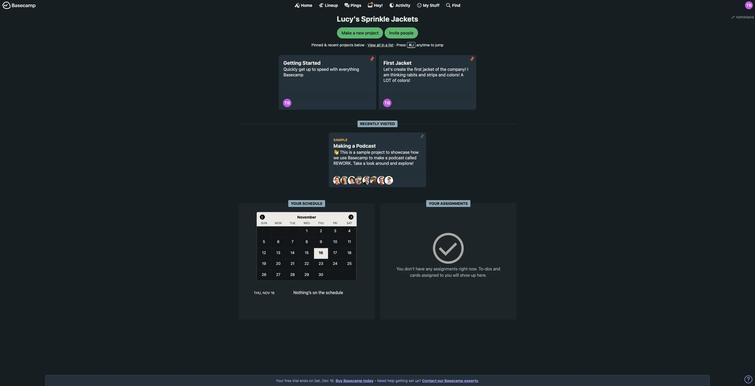 Task type: describe. For each thing, give the bounding box(es) containing it.
sample making a podcast 👋 this is a sample project to showcase how we use basecamp to make a podcast called rework. take a look around and explore!
[[334, 138, 419, 166]]

we
[[334, 155, 339, 160]]

up inside 'getting started quickly get up to speed with everything basecamp'
[[306, 67, 311, 72]]

schedule
[[303, 201, 323, 206]]

am
[[384, 72, 390, 77]]

visited
[[380, 121, 395, 126]]

jump
[[435, 43, 444, 47]]

in
[[382, 43, 385, 47]]

make
[[374, 155, 384, 160]]

now.
[[469, 267, 478, 271]]

to up look
[[369, 155, 373, 160]]

your schedule
[[291, 201, 323, 206]]

lucy's sprinkle jackets
[[337, 14, 418, 23]]

2 horizontal spatial the
[[440, 67, 447, 72]]

pinned
[[312, 43, 323, 47]]

mon
[[275, 221, 282, 225]]

nicole katz image
[[370, 176, 379, 185]]

assignments
[[434, 267, 458, 271]]

a right in
[[386, 43, 388, 47]]

jackets
[[391, 14, 418, 23]]

recently
[[360, 121, 380, 126]]

thinking
[[391, 72, 406, 77]]

wed
[[304, 221, 310, 225]]

0 horizontal spatial the
[[319, 290, 325, 295]]

0 vertical spatial on
[[313, 290, 318, 295]]

16
[[271, 291, 275, 295]]

0 horizontal spatial your
[[276, 379, 284, 383]]

show
[[460, 273, 470, 278]]

1 vertical spatial colors!
[[398, 78, 410, 83]]

⌘ j anytime to jump
[[409, 43, 444, 47]]

company!
[[448, 67, 466, 72]]

switch accounts image
[[2, 1, 36, 9]]

my
[[423, 3, 429, 8]]

podcast
[[389, 155, 404, 160]]

with
[[330, 67, 338, 72]]

activity
[[396, 3, 411, 8]]

jacket
[[423, 67, 434, 72]]

invite people
[[389, 30, 414, 35]]

•
[[375, 379, 376, 383]]

1 horizontal spatial of
[[435, 67, 439, 72]]

this
[[340, 150, 348, 155]]

steve marsh image
[[377, 176, 386, 185]]

basecamp inside sample making a podcast 👋 this is a sample project to showcase how we use basecamp to make a podcast called rework. take a look around and explore!
[[348, 155, 368, 160]]

activity link
[[389, 3, 411, 8]]

⌘
[[409, 43, 412, 47]]

tue
[[290, 221, 295, 225]]

to inside you don't have any assignments right now. to‑dos and cards assigned to you will show up here.
[[440, 273, 444, 278]]

hey!
[[374, 3, 383, 8]]

you
[[445, 273, 452, 278]]

up inside you don't have any assignments right now. to‑dos and cards assigned to you will show up here.
[[471, 273, 476, 278]]

up?
[[415, 379, 421, 383]]

everything
[[339, 67, 359, 72]]

first jacket let's create the first jacket of the company! i am thinking rabits and strips and colors! a lot of colors!
[[384, 60, 469, 83]]

buy basecamp today link
[[336, 379, 374, 383]]

nothing's
[[294, 290, 312, 295]]

sprinkle
[[361, 14, 390, 23]]

make a new project link
[[337, 27, 383, 38]]

tyler black image inside main element
[[745, 1, 753, 9]]

lineup
[[325, 3, 338, 8]]

lot
[[384, 78, 392, 83]]

first
[[414, 67, 422, 72]]

here.
[[477, 273, 487, 278]]

sat,
[[314, 379, 321, 383]]

annie bryan image
[[333, 176, 342, 185]]

set
[[409, 379, 414, 383]]

need
[[377, 379, 387, 383]]

pinned & recent projects below · view all in a list
[[312, 43, 394, 47]]

people
[[401, 30, 414, 35]]

1 · from the left
[[366, 43, 367, 47]]

jennifer young image
[[355, 176, 364, 185]]

sample
[[357, 150, 370, 155]]

.
[[478, 379, 479, 383]]

have
[[416, 267, 425, 271]]

use
[[340, 155, 347, 160]]

pings button
[[344, 3, 362, 8]]

and right 'strips'
[[439, 72, 446, 77]]

look
[[367, 161, 375, 166]]

josh fiske image
[[363, 176, 371, 185]]

1 vertical spatial on
[[309, 379, 313, 383]]

contact
[[422, 379, 437, 383]]

to inside 'getting started quickly get up to speed with everything basecamp'
[[312, 67, 316, 72]]

list
[[389, 43, 394, 47]]

to‑dos
[[479, 267, 492, 271]]

my stuff button
[[417, 3, 440, 8]]

get
[[299, 67, 305, 72]]

view all in a list link
[[368, 43, 394, 47]]

getting started quickly get up to speed with everything basecamp
[[284, 60, 359, 77]]

to left jump
[[431, 43, 434, 47]]

help
[[388, 379, 395, 383]]

to up podcast
[[386, 150, 390, 155]]

your free trial ends on sat, dec 16. buy basecamp today • need help getting set up? contact our basecamp experts .
[[276, 379, 479, 383]]

and inside you don't have any assignments right now. to‑dos and cards assigned to you will show up here.
[[493, 267, 501, 271]]

anytime
[[417, 43, 430, 47]]

1 vertical spatial of
[[393, 78, 396, 83]]

ends
[[300, 379, 308, 383]]

project inside sample making a podcast 👋 this is a sample project to showcase how we use basecamp to make a podcast called rework. take a look around and explore!
[[372, 150, 385, 155]]

invite
[[389, 30, 400, 35]]

around
[[376, 161, 389, 166]]

assignments
[[441, 201, 468, 206]]

experts
[[464, 379, 478, 383]]

👋
[[334, 150, 339, 155]]

2 · from the left
[[395, 43, 396, 47]]



Task type: locate. For each thing, give the bounding box(es) containing it.
· right list
[[395, 43, 396, 47]]

view
[[368, 43, 376, 47]]

16.
[[330, 379, 335, 383]]

main element
[[0, 0, 755, 10]]

i
[[468, 67, 469, 72]]

my stuff
[[423, 3, 440, 8]]

tyler black image
[[745, 1, 753, 9], [383, 99, 392, 107]]

thu
[[318, 221, 324, 225]]

and inside sample making a podcast 👋 this is a sample project to showcase how we use basecamp to make a podcast called rework. take a look around and explore!
[[390, 161, 397, 166]]

and right to‑dos
[[493, 267, 501, 271]]

the
[[407, 67, 413, 72], [440, 67, 447, 72], [319, 290, 325, 295]]

first
[[384, 60, 394, 66]]

1 horizontal spatial your
[[291, 201, 302, 206]]

getting
[[396, 379, 408, 383]]

0 vertical spatial up
[[306, 67, 311, 72]]

take
[[353, 161, 362, 166]]

to down started
[[312, 67, 316, 72]]

victor cooper image
[[385, 176, 393, 185]]

our
[[438, 379, 444, 383]]

on left sat, at the left bottom of the page
[[309, 379, 313, 383]]

any
[[426, 267, 433, 271]]

find button
[[446, 3, 461, 8]]

the left company!
[[440, 67, 447, 72]]

your left assignments on the bottom
[[429, 201, 440, 206]]

0 vertical spatial of
[[435, 67, 439, 72]]

up
[[306, 67, 311, 72], [471, 273, 476, 278]]

rabits
[[407, 72, 418, 77]]

a right making
[[352, 143, 355, 149]]

and down first
[[419, 72, 426, 77]]

sample
[[334, 138, 348, 142]]

basecamp inside 'getting started quickly get up to speed with everything basecamp'
[[284, 72, 304, 77]]

1 horizontal spatial up
[[471, 273, 476, 278]]

basecamp right our
[[445, 379, 464, 383]]

jared davis image
[[348, 176, 356, 185]]

your
[[291, 201, 302, 206], [429, 201, 440, 206], [276, 379, 284, 383]]

fri
[[333, 221, 337, 225]]

&
[[324, 43, 327, 47]]

0 vertical spatial tyler black image
[[745, 1, 753, 9]]

colors!
[[447, 72, 460, 77], [398, 78, 410, 83]]

None submit
[[368, 55, 376, 63], [468, 55, 477, 63], [418, 132, 426, 141], [368, 55, 376, 63], [468, 55, 477, 63], [418, 132, 426, 141]]

basecamp up take
[[348, 155, 368, 160]]

up right get
[[306, 67, 311, 72]]

0 vertical spatial colors!
[[447, 72, 460, 77]]

tyler black image up the visited
[[383, 99, 392, 107]]

making
[[334, 143, 351, 149]]

0 horizontal spatial tyler black image
[[383, 99, 392, 107]]

make a new project
[[342, 30, 379, 35]]

tyler black image up adminland
[[745, 1, 753, 9]]

lineup link
[[319, 3, 338, 8]]

project up make
[[372, 150, 385, 155]]

press
[[397, 43, 406, 47]]

cards
[[410, 273, 421, 278]]

colors! down thinking
[[398, 78, 410, 83]]

· press
[[395, 43, 406, 47]]

1 horizontal spatial tyler black image
[[745, 1, 753, 9]]

speed
[[317, 67, 329, 72]]

stuff
[[430, 3, 440, 8]]

started
[[303, 60, 321, 66]]

to left you
[[440, 273, 444, 278]]

0 horizontal spatial ·
[[366, 43, 367, 47]]

1 vertical spatial project
[[372, 150, 385, 155]]

0 horizontal spatial colors!
[[398, 78, 410, 83]]

0 vertical spatial project
[[365, 30, 379, 35]]

hey! button
[[368, 2, 383, 8]]

of down thinking
[[393, 78, 396, 83]]

a right is
[[353, 150, 356, 155]]

·
[[366, 43, 367, 47], [395, 43, 396, 47]]

new
[[356, 30, 364, 35]]

j
[[412, 43, 414, 47]]

project right new
[[365, 30, 379, 35]]

home
[[301, 3, 312, 8]]

basecamp down the quickly
[[284, 72, 304, 77]]

you
[[397, 267, 404, 271]]

your for your assignments
[[429, 201, 440, 206]]

contact our basecamp experts link
[[422, 379, 478, 383]]

nothing's on the schedule
[[294, 290, 343, 295]]

colors! down company!
[[447, 72, 460, 77]]

recent
[[328, 43, 339, 47]]

the up rabits
[[407, 67, 413, 72]]

find
[[452, 3, 461, 8]]

your left 'schedule'
[[291, 201, 302, 206]]

a left new
[[353, 30, 355, 35]]

· left view
[[366, 43, 367, 47]]

up down now.
[[471, 273, 476, 278]]

0 horizontal spatial up
[[306, 67, 311, 72]]

called
[[405, 155, 417, 160]]

basecamp
[[284, 72, 304, 77], [348, 155, 368, 160], [344, 379, 363, 383], [445, 379, 464, 383]]

today
[[363, 379, 374, 383]]

tyler black image
[[283, 99, 292, 107]]

2 horizontal spatial your
[[429, 201, 440, 206]]

make
[[342, 30, 352, 35]]

right
[[459, 267, 468, 271]]

projects
[[340, 43, 354, 47]]

trial
[[293, 379, 299, 383]]

1 vertical spatial tyler black image
[[383, 99, 392, 107]]

1 horizontal spatial ·
[[395, 43, 396, 47]]

thu, nov 16
[[254, 291, 275, 295]]

buy
[[336, 379, 343, 383]]

0 horizontal spatial of
[[393, 78, 396, 83]]

1 vertical spatial up
[[471, 273, 476, 278]]

of up 'strips'
[[435, 67, 439, 72]]

sat
[[347, 221, 352, 225]]

november
[[297, 215, 316, 219]]

podcast
[[356, 143, 376, 149]]

a up around
[[385, 155, 388, 160]]

will
[[453, 273, 459, 278]]

1 horizontal spatial the
[[407, 67, 413, 72]]

the left schedule at left
[[319, 290, 325, 295]]

and down podcast
[[390, 161, 397, 166]]

your for your schedule
[[291, 201, 302, 206]]

basecamp right buy on the left bottom of the page
[[344, 379, 363, 383]]

recently visited
[[360, 121, 395, 126]]

is
[[349, 150, 352, 155]]

free
[[285, 379, 292, 383]]

rework.
[[334, 161, 352, 166]]

your left free at the bottom of page
[[276, 379, 284, 383]]

on right nothing's
[[313, 290, 318, 295]]

don't
[[405, 267, 415, 271]]

cheryl walters image
[[341, 176, 349, 185]]

a
[[461, 72, 464, 77]]

and
[[419, 72, 426, 77], [439, 72, 446, 77], [390, 161, 397, 166], [493, 267, 501, 271]]

a left look
[[363, 161, 366, 166]]

1 horizontal spatial colors!
[[447, 72, 460, 77]]

you don't have any assignments right now. to‑dos and cards assigned to you will show up here.
[[397, 267, 501, 278]]



Task type: vqa. For each thing, say whether or not it's contained in the screenshot.
the bottommost Tim Burton image
no



